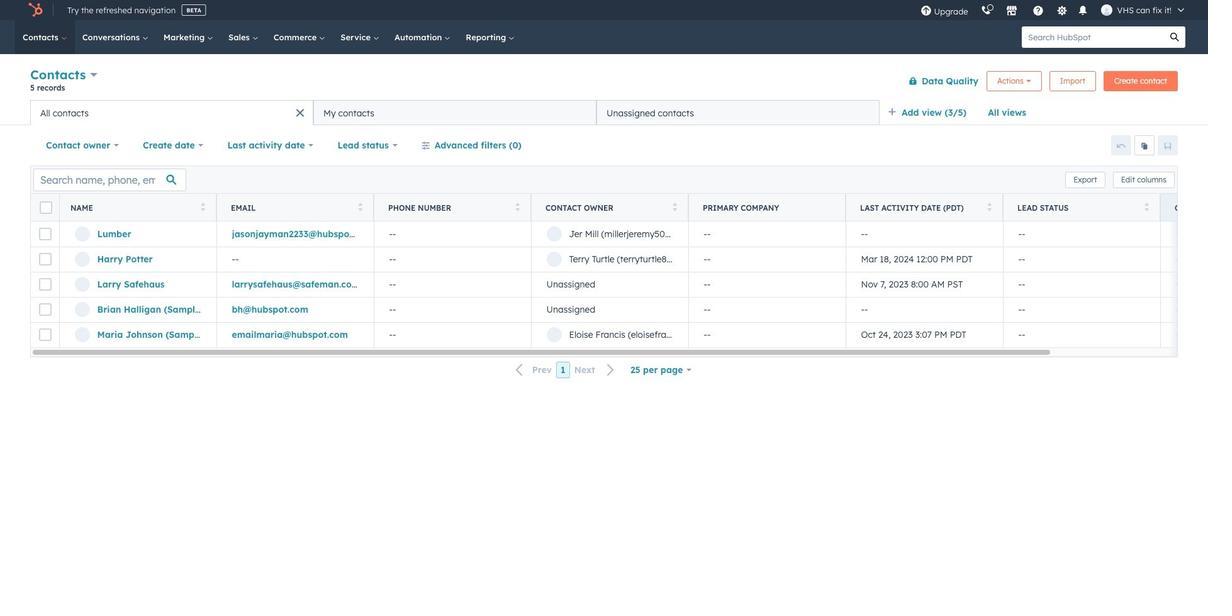 Task type: vqa. For each thing, say whether or not it's contained in the screenshot.
2nd Press to sort. image from left
yes



Task type: describe. For each thing, give the bounding box(es) containing it.
1 press to sort. element from the left
[[200, 202, 205, 213]]

6 press to sort. element from the left
[[1145, 202, 1149, 213]]

5 press to sort. element from the left
[[987, 202, 992, 213]]

2 press to sort. image from the left
[[673, 202, 677, 211]]

press to sort. image for third press to sort. element from the left
[[515, 202, 520, 211]]



Task type: locate. For each thing, give the bounding box(es) containing it.
press to sort. image for 6th press to sort. element
[[1145, 202, 1149, 211]]

2 horizontal spatial press to sort. image
[[1145, 202, 1149, 211]]

1 press to sort. image from the left
[[358, 202, 363, 211]]

3 press to sort. image from the left
[[1145, 202, 1149, 211]]

Search HubSpot search field
[[1022, 26, 1165, 48]]

0 horizontal spatial press to sort. image
[[200, 202, 205, 211]]

1 horizontal spatial press to sort. image
[[673, 202, 677, 211]]

2 horizontal spatial press to sort. image
[[987, 202, 992, 211]]

3 press to sort. element from the left
[[515, 202, 520, 213]]

jer mill image
[[1101, 4, 1113, 16]]

menu
[[914, 0, 1194, 20]]

marketplaces image
[[1006, 6, 1018, 17]]

2 press to sort. element from the left
[[358, 202, 363, 213]]

0 horizontal spatial press to sort. image
[[358, 202, 363, 211]]

1 horizontal spatial press to sort. image
[[515, 202, 520, 211]]

3 press to sort. image from the left
[[987, 202, 992, 211]]

Search name, phone, email addresses, or company search field
[[33, 168, 186, 191]]

1 press to sort. image from the left
[[200, 202, 205, 211]]

press to sort. image for first press to sort. element from left
[[200, 202, 205, 211]]

press to sort. image
[[200, 202, 205, 211], [515, 202, 520, 211], [1145, 202, 1149, 211]]

press to sort. element
[[200, 202, 205, 213], [358, 202, 363, 213], [515, 202, 520, 213], [673, 202, 677, 213], [987, 202, 992, 213], [1145, 202, 1149, 213]]

press to sort. image
[[358, 202, 363, 211], [673, 202, 677, 211], [987, 202, 992, 211]]

pagination navigation
[[508, 362, 623, 379]]

2 press to sort. image from the left
[[515, 202, 520, 211]]

4 press to sort. element from the left
[[673, 202, 677, 213]]

banner
[[30, 65, 1178, 100]]

column header
[[689, 194, 847, 222]]



